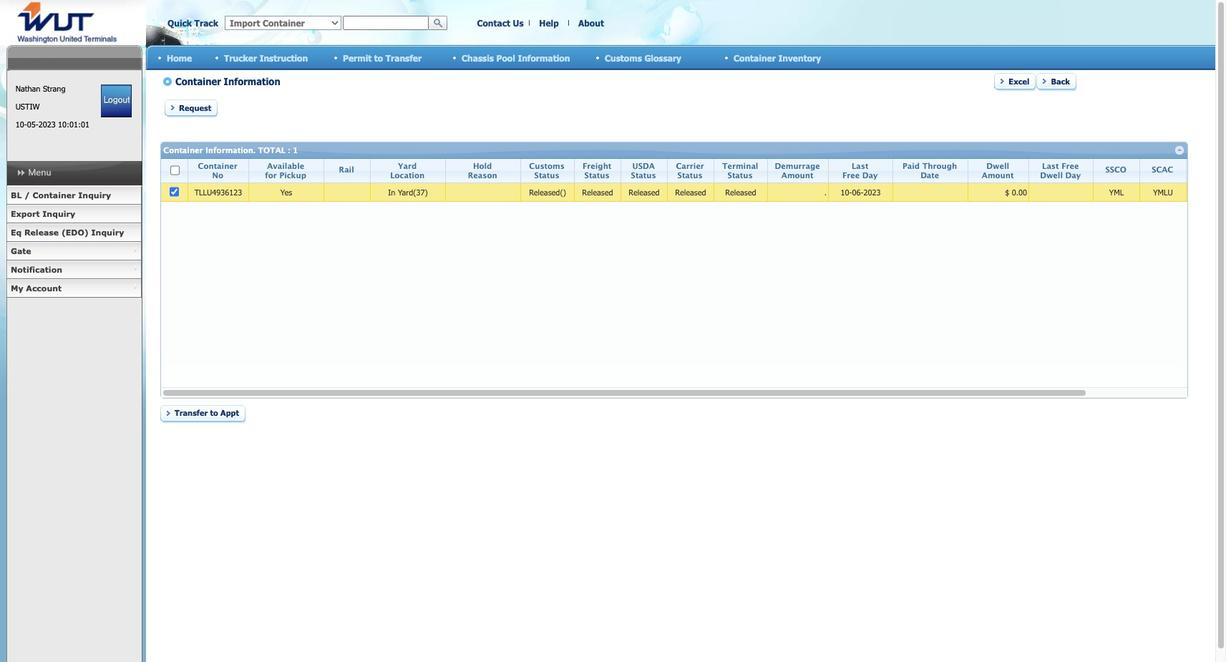 Task type: locate. For each thing, give the bounding box(es) containing it.
1 horizontal spatial container
[[734, 53, 776, 63]]

10-
[[15, 120, 27, 129]]

bl
[[11, 190, 22, 200]]

notification link
[[6, 261, 142, 279]]

my
[[11, 284, 23, 293]]

to
[[374, 53, 383, 63]]

chassis
[[462, 53, 494, 63]]

container
[[734, 53, 776, 63], [33, 190, 76, 200]]

chassis pool information
[[462, 53, 570, 63]]

2 vertical spatial inquiry
[[91, 228, 124, 237]]

customs
[[605, 53, 642, 63]]

inquiry for container
[[78, 190, 111, 200]]

inquiry right (edo)
[[91, 228, 124, 237]]

None text field
[[343, 16, 429, 30]]

about
[[579, 18, 604, 28]]

gate
[[11, 246, 31, 256]]

/
[[24, 190, 30, 200]]

0 vertical spatial inquiry
[[78, 190, 111, 200]]

permit
[[343, 53, 372, 63]]

trucker instruction
[[224, 53, 308, 63]]

customs glossary
[[605, 53, 682, 63]]

notification
[[11, 265, 62, 274]]

inquiry up export inquiry link
[[78, 190, 111, 200]]

quick
[[168, 18, 192, 28]]

trucker
[[224, 53, 257, 63]]

transfer
[[386, 53, 422, 63]]

inquiry for (edo)
[[91, 228, 124, 237]]

inventory
[[779, 53, 821, 63]]

inquiry
[[78, 190, 111, 200], [42, 209, 75, 218], [91, 228, 124, 237]]

10:01:01
[[58, 120, 89, 129]]

contact us link
[[477, 18, 524, 28]]

export inquiry
[[11, 209, 75, 218]]

container left inventory
[[734, 53, 776, 63]]

inquiry down bl / container inquiry
[[42, 209, 75, 218]]

bl / container inquiry
[[11, 190, 111, 200]]

contact us
[[477, 18, 524, 28]]

05-
[[27, 120, 38, 129]]

contact
[[477, 18, 511, 28]]

help link
[[539, 18, 559, 28]]

container up export inquiry
[[33, 190, 76, 200]]

export inquiry link
[[6, 205, 142, 223]]

eq release (edo) inquiry link
[[6, 223, 142, 242]]

eq release (edo) inquiry
[[11, 228, 124, 237]]

0 horizontal spatial container
[[33, 190, 76, 200]]

login image
[[101, 84, 132, 117]]

quick track
[[168, 18, 218, 28]]

10-05-2023 10:01:01
[[15, 120, 89, 129]]

help
[[539, 18, 559, 28]]

ustiw
[[15, 102, 40, 111]]

account
[[26, 284, 62, 293]]



Task type: describe. For each thing, give the bounding box(es) containing it.
information
[[518, 53, 570, 63]]

instruction
[[260, 53, 308, 63]]

my account
[[11, 284, 62, 293]]

release
[[24, 228, 59, 237]]

1 vertical spatial inquiry
[[42, 209, 75, 218]]

2023
[[38, 120, 56, 129]]

nathan
[[15, 84, 40, 93]]

0 vertical spatial container
[[734, 53, 776, 63]]

(edo)
[[61, 228, 89, 237]]

my account link
[[6, 279, 142, 298]]

container inventory
[[734, 53, 821, 63]]

permit to transfer
[[343, 53, 422, 63]]

gate link
[[6, 242, 142, 261]]

bl / container inquiry link
[[6, 186, 142, 205]]

track
[[194, 18, 218, 28]]

strang
[[43, 84, 66, 93]]

export
[[11, 209, 40, 218]]

glossary
[[645, 53, 682, 63]]

eq
[[11, 228, 22, 237]]

pool
[[497, 53, 515, 63]]

home
[[167, 53, 192, 63]]

about link
[[579, 18, 604, 28]]

1 vertical spatial container
[[33, 190, 76, 200]]

us
[[513, 18, 524, 28]]

nathan strang
[[15, 84, 66, 93]]



Task type: vqa. For each thing, say whether or not it's contained in the screenshot.
Customs Glossary
yes



